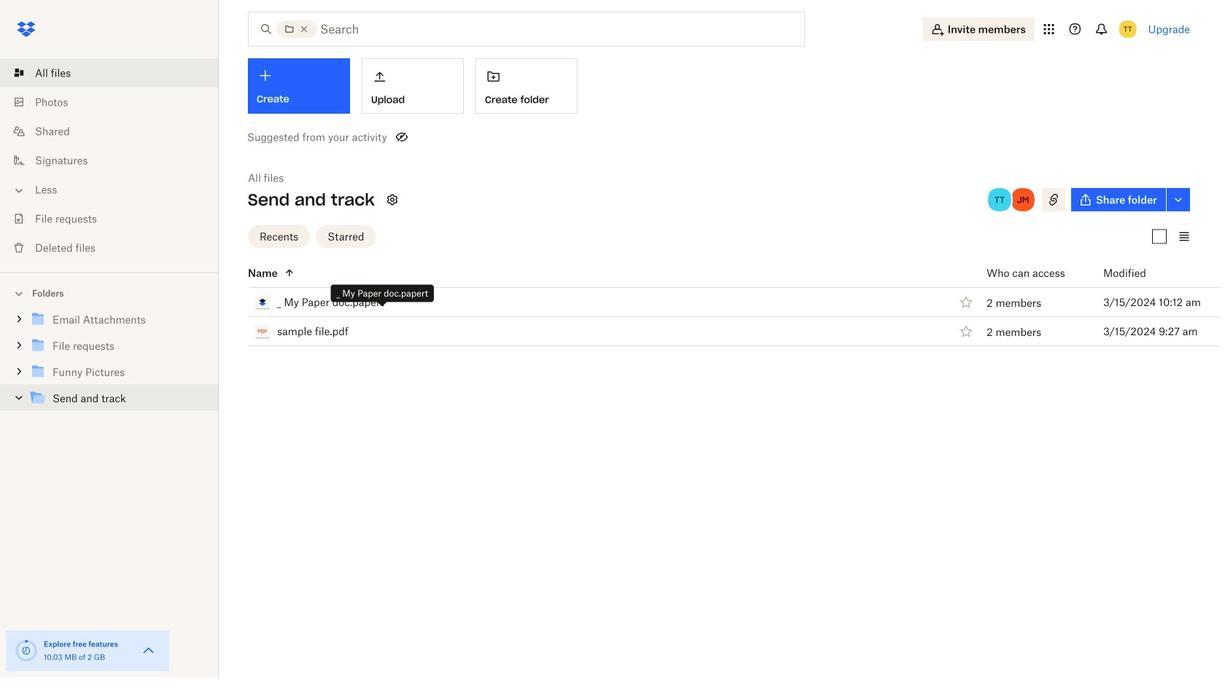 Task type: locate. For each thing, give the bounding box(es) containing it.
quota usage image
[[15, 640, 38, 663]]

group
[[0, 304, 219, 423]]

list item
[[0, 58, 219, 88]]

name _ my paper doc.papert, modified 3/15/2024 10:12 am, element
[[216, 288, 1222, 317]]

add to starred image
[[958, 323, 976, 340]]

table
[[216, 259, 1222, 347]]

list
[[0, 50, 219, 273]]

dropbox image
[[12, 15, 41, 44]]

Search in folder "Send and track" text field
[[320, 20, 775, 38]]



Task type: vqa. For each thing, say whether or not it's contained in the screenshot.
technology
no



Task type: describe. For each thing, give the bounding box(es) containing it.
less image
[[12, 184, 26, 198]]

quota usage progress bar
[[15, 640, 38, 663]]

folder settings image
[[384, 191, 401, 209]]

name sample file.pdf, modified 3/15/2024 9:27 am, element
[[216, 317, 1222, 347]]

add to starred image
[[958, 294, 976, 311]]



